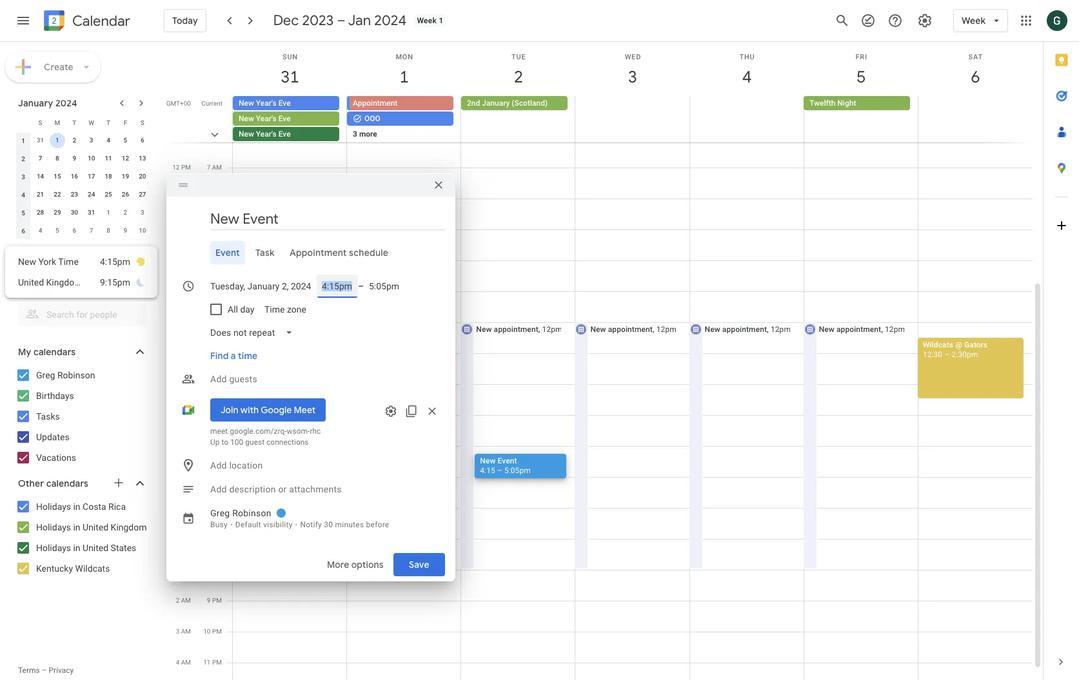 Task type: describe. For each thing, give the bounding box(es) containing it.
25
[[105, 191, 112, 198]]

event button
[[210, 241, 245, 265]]

vacations
[[36, 453, 76, 463]]

with
[[241, 405, 259, 416]]

row containing 31
[[15, 132, 151, 150]]

1 horizontal spatial 12
[[172, 164, 180, 171]]

fri 5
[[856, 53, 868, 88]]

time
[[238, 350, 258, 362]]

8 for february 8 element
[[107, 227, 110, 234]]

busy
[[210, 521, 228, 530]]

31 for 31 element on the top
[[88, 209, 95, 216]]

add guests
[[210, 374, 257, 385]]

4:15pm
[[100, 257, 130, 267]]

4 inside 'thu 4'
[[742, 66, 751, 88]]

wsom-
[[287, 427, 310, 436]]

am for 7 am
[[212, 164, 222, 171]]

privacy link
[[49, 667, 74, 676]]

0 horizontal spatial 11 pm
[[172, 505, 191, 512]]

add location
[[210, 461, 263, 471]]

am for 9 am
[[212, 226, 222, 233]]

find a time
[[210, 350, 258, 362]]

calendars for my calendars
[[33, 347, 76, 358]]

4 12pm from the left
[[885, 325, 906, 334]]

holidays in united kingdom
[[36, 523, 147, 533]]

pm left the 2 pm
[[181, 381, 191, 388]]

29
[[54, 209, 61, 216]]

6 left february 4 element
[[22, 227, 25, 235]]

3 inside button
[[353, 130, 357, 139]]

pm up the 10 pm
[[212, 598, 222, 605]]

13 element
[[135, 151, 150, 167]]

other
[[18, 478, 44, 490]]

– right terms 'link'
[[42, 667, 47, 676]]

event inside button
[[216, 247, 240, 259]]

february 8 element
[[101, 223, 116, 239]]

11 am
[[203, 288, 222, 295]]

4 left to
[[207, 443, 211, 450]]

fri
[[856, 53, 868, 61]]

appointment button
[[350, 96, 454, 110]]

11 left 6 pm
[[172, 505, 180, 512]]

0 vertical spatial united
[[18, 278, 44, 288]]

1 vertical spatial 2024
[[55, 97, 77, 109]]

4 appointment from the left
[[837, 325, 882, 334]]

time zone button
[[260, 298, 312, 321]]

today button
[[164, 5, 206, 36]]

2:30pm
[[952, 350, 979, 359]]

appointment schedule
[[290, 247, 389, 259]]

3 down 2 am
[[176, 629, 180, 636]]

1 horizontal spatial robinson
[[232, 509, 271, 519]]

2 12pm from the left
[[657, 325, 677, 334]]

join
[[221, 405, 238, 416]]

– inside wildcats @ gators 12:30 – 2:30pm
[[945, 350, 950, 359]]

4 , from the left
[[882, 325, 883, 334]]

kentucky wildcats
[[36, 564, 110, 574]]

week button
[[954, 5, 1009, 36]]

1 horizontal spatial greg
[[210, 509, 230, 519]]

calendar element
[[41, 8, 130, 36]]

am for 8 am
[[212, 195, 222, 202]]

list containing new york time
[[5, 247, 157, 298]]

robinson inside the my calendars list
[[57, 370, 95, 381]]

11 element
[[101, 151, 116, 167]]

9 for 9 pm
[[207, 598, 211, 605]]

cell containing appointment
[[347, 96, 462, 174]]

12 inside row
[[122, 155, 129, 162]]

10 am
[[203, 257, 222, 264]]

29 element
[[50, 205, 65, 221]]

4 left february 5 element
[[39, 227, 42, 234]]

privacy
[[49, 667, 74, 676]]

to
[[222, 438, 229, 447]]

february 10 element
[[135, 223, 150, 239]]

11 down 10 am at the left
[[203, 288, 211, 295]]

31 for the december 31 element
[[37, 137, 44, 144]]

location
[[229, 461, 263, 471]]

add other calendars image
[[112, 477, 125, 490]]

2 new year's eve button from the top
[[233, 112, 339, 126]]

terms link
[[18, 667, 40, 676]]

1 horizontal spatial 12 pm
[[203, 319, 222, 326]]

new inside list item
[[18, 257, 36, 267]]

9 am
[[207, 226, 222, 233]]

31 element
[[84, 205, 99, 221]]

february 6 element
[[67, 223, 82, 239]]

new event 4:15 – 5:05pm
[[480, 457, 531, 476]]

4 up 11 element
[[107, 137, 110, 144]]

thu
[[740, 53, 755, 61]]

february 7 element
[[84, 223, 99, 239]]

costa
[[83, 502, 106, 512]]

list item containing new york time
[[18, 252, 146, 272]]

january 2024 grid
[[12, 114, 151, 240]]

row containing s
[[15, 114, 151, 132]]

appointment for appointment
[[353, 99, 398, 108]]

row containing 14
[[15, 168, 151, 186]]

connections
[[267, 438, 309, 447]]

30 element
[[67, 205, 82, 221]]

february 2 element
[[118, 205, 133, 221]]

14
[[37, 173, 44, 180]]

grid containing 31
[[165, 42, 1044, 681]]

find a time button
[[205, 345, 263, 368]]

1 t from the left
[[72, 119, 76, 126]]

visibility
[[263, 521, 293, 530]]

3 year's from the top
[[256, 130, 277, 139]]

meet.google.com/zrq-
[[210, 427, 287, 436]]

27
[[139, 191, 146, 198]]

3 more
[[353, 130, 377, 139]]

pm left 11 am
[[181, 288, 191, 295]]

or
[[278, 485, 287, 495]]

2 s from the left
[[141, 119, 144, 126]]

20
[[139, 173, 146, 180]]

wildcats inside wildcats @ gators 12:30 – 2:30pm
[[923, 341, 954, 350]]

pm left 3 pm
[[181, 412, 191, 419]]

december 31 element
[[33, 133, 48, 148]]

5 left 28 element
[[22, 209, 25, 217]]

10 for 10 am
[[203, 257, 211, 264]]

2023
[[302, 12, 334, 30]]

find
[[210, 350, 229, 362]]

holidays in costa rica
[[36, 502, 126, 512]]

8 for 8 am
[[207, 195, 211, 202]]

2 , from the left
[[653, 325, 655, 334]]

day
[[240, 305, 255, 315]]

4:15
[[480, 467, 496, 476]]

cell containing new year's eve
[[233, 96, 347, 174]]

holidays for holidays in costa rica
[[36, 502, 71, 512]]

5:05pm
[[505, 467, 531, 476]]

1 s from the left
[[38, 119, 42, 126]]

31 link
[[275, 63, 305, 92]]

7 for 7 am
[[207, 164, 211, 171]]

2 pm
[[207, 381, 222, 388]]

6 up the busy
[[207, 505, 211, 512]]

23
[[71, 191, 78, 198]]

pm left 6 pm
[[181, 505, 191, 512]]

attachments
[[289, 485, 342, 495]]

task button
[[250, 241, 280, 265]]

7 down the december 31 element
[[39, 155, 42, 162]]

1 horizontal spatial greg robinson
[[210, 509, 271, 519]]

task
[[255, 247, 275, 259]]

row group inside january 2024 grid
[[15, 132, 151, 240]]

11 inside 11 element
[[105, 155, 112, 162]]

tab list containing event
[[177, 241, 445, 265]]

End time text field
[[369, 275, 400, 298]]

6 link
[[961, 63, 991, 92]]

4 link
[[733, 63, 762, 92]]

7 for february 7 element at the left top of page
[[90, 227, 93, 234]]

4 inside 4 – 6pm times square
[[237, 459, 242, 468]]

6 left february 7 element at the left top of page
[[73, 227, 76, 234]]

0 vertical spatial 12 pm
[[172, 164, 191, 171]]

2 am
[[176, 598, 191, 605]]

add for add description or attachments
[[210, 485, 227, 495]]

10 for february 10 element
[[139, 227, 146, 234]]

create
[[44, 61, 73, 73]]

1 eve from the top
[[279, 99, 291, 108]]

6 pm
[[207, 505, 222, 512]]

1 new appointment , 12pm from the left
[[476, 325, 563, 334]]

3 pm
[[207, 412, 222, 419]]

new year's eve new year's eve new year's eve
[[239, 99, 291, 139]]

3 down w
[[90, 137, 93, 144]]

3 left join
[[207, 412, 211, 419]]

m
[[55, 119, 60, 126]]

8 am
[[207, 195, 222, 202]]

guests
[[229, 374, 257, 385]]

holidays for holidays in united kingdom
[[36, 523, 71, 533]]

wed 3
[[625, 53, 642, 88]]

time for york
[[58, 257, 79, 267]]

twelfth
[[810, 99, 836, 108]]

3 eve from the top
[[279, 130, 291, 139]]

2nd january (scotland)
[[467, 99, 548, 108]]

Search for people text field
[[26, 303, 139, 327]]

@
[[956, 341, 963, 350]]

4 left 11 am
[[176, 288, 180, 295]]

february 4 element
[[33, 223, 48, 239]]

pm left a
[[212, 350, 222, 357]]

other calendars button
[[3, 474, 160, 494]]

1 horizontal spatial tab list
[[1044, 42, 1080, 645]]

tasks
[[36, 412, 60, 422]]

7 am
[[207, 164, 222, 171]]

pm left 8 am
[[181, 195, 191, 202]]

27 element
[[135, 187, 150, 203]]

4 left 21 element
[[22, 191, 25, 198]]

8 for 8 pm
[[176, 412, 180, 419]]

6pm
[[251, 459, 267, 468]]

1 cell
[[49, 132, 66, 150]]

2 year's from the top
[[256, 114, 277, 123]]

– inside new event 4:15 – 5:05pm
[[497, 467, 503, 476]]

square
[[261, 469, 286, 478]]

time for kingdom
[[84, 278, 105, 288]]

am for 3 am
[[181, 629, 191, 636]]

2 appointment from the left
[[608, 325, 653, 334]]

1 horizontal spatial 11 pm
[[203, 660, 222, 667]]

3 , from the left
[[767, 325, 769, 334]]



Task type: locate. For each thing, give the bounding box(es) containing it.
0 vertical spatial kingdom
[[46, 278, 82, 288]]

26
[[122, 191, 129, 198]]

0 vertical spatial add
[[210, 374, 227, 385]]

5 down f
[[124, 137, 127, 144]]

0 horizontal spatial january
[[18, 97, 53, 109]]

robinson down my calendars dropdown button
[[57, 370, 95, 381]]

10 right february 9 element
[[139, 227, 146, 234]]

3 more button
[[347, 127, 454, 141]]

new inside new event 4:15 – 5:05pm
[[480, 457, 496, 466]]

column header inside january 2024 grid
[[15, 114, 32, 132]]

10 element
[[84, 151, 99, 167]]

0 vertical spatial new year's eve button
[[233, 96, 339, 110]]

2nd january (scotland) button
[[461, 96, 568, 110]]

4 – 6pm times square
[[237, 459, 286, 478]]

2 vertical spatial time
[[265, 305, 285, 315]]

am down 3 am
[[181, 660, 191, 667]]

wildcats inside the other calendars list
[[75, 564, 110, 574]]

row inside grid
[[227, 96, 1044, 174]]

11 pm right 4 am
[[203, 660, 222, 667]]

0 vertical spatial time
[[58, 257, 79, 267]]

wed
[[625, 53, 642, 61]]

0 horizontal spatial robinson
[[57, 370, 95, 381]]

3 in from the top
[[73, 543, 80, 554]]

am
[[212, 164, 222, 171], [212, 195, 222, 202], [212, 226, 222, 233], [212, 257, 222, 264], [212, 288, 222, 295], [181, 598, 191, 605], [181, 629, 191, 636], [181, 660, 191, 667]]

1 horizontal spatial 31
[[88, 209, 95, 216]]

2 add from the top
[[210, 461, 227, 471]]

0 horizontal spatial event
[[216, 247, 240, 259]]

0 horizontal spatial time
[[58, 257, 79, 267]]

twelfth night button
[[804, 96, 911, 110]]

pm up the busy
[[212, 505, 222, 512]]

today
[[172, 15, 198, 26]]

8 right february 7 element at the left top of page
[[107, 227, 110, 234]]

31 inside the december 31 element
[[37, 137, 44, 144]]

1 year's from the top
[[256, 99, 277, 108]]

1 vertical spatial greg robinson
[[210, 509, 271, 519]]

7 up 8 pm
[[176, 381, 180, 388]]

6
[[971, 66, 980, 88], [141, 137, 144, 144], [73, 227, 76, 234], [22, 227, 25, 235], [207, 505, 211, 512]]

wildcats down holidays in united states
[[75, 564, 110, 574]]

7 pm
[[176, 381, 191, 388]]

kingdom inside list item
[[46, 278, 82, 288]]

february 5 element
[[50, 223, 65, 239]]

0 vertical spatial greg
[[36, 370, 55, 381]]

terms – privacy
[[18, 667, 74, 676]]

ooo
[[365, 114, 381, 123]]

kingdom down new york time
[[46, 278, 82, 288]]

list item
[[18, 252, 146, 272], [18, 272, 146, 293]]

26 element
[[118, 187, 133, 203]]

2024 up m
[[55, 97, 77, 109]]

1 vertical spatial 12
[[172, 164, 180, 171]]

1 horizontal spatial 2024
[[374, 12, 407, 30]]

5 inside fri 5
[[856, 66, 866, 88]]

12 down 11 am
[[203, 319, 211, 326]]

3 holidays from the top
[[36, 543, 71, 554]]

Add title text field
[[210, 210, 445, 229]]

2 t from the left
[[106, 119, 110, 126]]

30 inside 'element'
[[71, 209, 78, 216]]

16 element
[[67, 169, 82, 185]]

30 right "29"
[[71, 209, 78, 216]]

row containing 28
[[15, 204, 151, 222]]

13
[[139, 155, 146, 162]]

am left "9 pm"
[[181, 598, 191, 605]]

pm down "9 pm"
[[212, 629, 222, 636]]

1 vertical spatial in
[[73, 523, 80, 533]]

1 vertical spatial eve
[[279, 114, 291, 123]]

list
[[5, 247, 157, 298]]

tab list
[[1044, 42, 1080, 645], [177, 241, 445, 265]]

0 vertical spatial 4 pm
[[176, 288, 191, 295]]

calendar heading
[[70, 12, 130, 30]]

appointment up ooo
[[353, 99, 398, 108]]

holidays for holidays in united states
[[36, 543, 71, 554]]

10 for 10 pm
[[203, 629, 211, 636]]

1 vertical spatial calendars
[[46, 478, 88, 490]]

2 vertical spatial holidays
[[36, 543, 71, 554]]

sun
[[283, 53, 298, 61]]

am down "7 am"
[[212, 195, 222, 202]]

jan
[[348, 12, 371, 30]]

2 vertical spatial eve
[[279, 130, 291, 139]]

25 element
[[101, 187, 116, 203]]

add for add guests
[[210, 374, 227, 385]]

0 horizontal spatial greg
[[36, 370, 55, 381]]

1 vertical spatial holidays
[[36, 523, 71, 533]]

1 inside mon 1
[[399, 66, 408, 88]]

event down 9 am
[[216, 247, 240, 259]]

updates
[[36, 432, 69, 443]]

new york time
[[18, 257, 79, 267]]

states
[[111, 543, 136, 554]]

8 inside february 8 element
[[107, 227, 110, 234]]

row containing 7
[[15, 150, 151, 168]]

1 holidays from the top
[[36, 502, 71, 512]]

2 vertical spatial in
[[73, 543, 80, 554]]

am for 11 am
[[212, 288, 222, 295]]

3 inside wed 3
[[628, 66, 637, 88]]

0 vertical spatial 30
[[71, 209, 78, 216]]

1 horizontal spatial kingdom
[[111, 523, 147, 533]]

row containing 4
[[15, 222, 151, 240]]

1 vertical spatial robinson
[[232, 509, 271, 519]]

sun 31
[[280, 53, 299, 88]]

0 horizontal spatial 4 pm
[[176, 288, 191, 295]]

1 vertical spatial 1 pm
[[207, 350, 222, 357]]

1 horizontal spatial 30
[[324, 521, 333, 530]]

3 left 14 element
[[22, 173, 25, 180]]

0 horizontal spatial 2024
[[55, 97, 77, 109]]

list item up search for people text box
[[18, 272, 146, 293]]

17 element
[[84, 169, 99, 185]]

greg up the busy
[[210, 509, 230, 519]]

1 vertical spatial kingdom
[[111, 523, 147, 533]]

11 right 4 am
[[203, 660, 211, 667]]

row group
[[15, 132, 151, 240]]

twelfth night
[[810, 99, 857, 108]]

2 vertical spatial new year's eve button
[[233, 127, 339, 141]]

Start date text field
[[210, 279, 312, 294]]

1 pm left 8 am
[[176, 195, 191, 202]]

1 vertical spatial 12 pm
[[203, 319, 222, 326]]

row containing new year's eve
[[227, 96, 1044, 174]]

11 pm
[[172, 505, 191, 512], [203, 660, 222, 667]]

4 pm
[[176, 288, 191, 295], [207, 443, 222, 450]]

pm down the 10 pm
[[212, 660, 222, 667]]

2 horizontal spatial time
[[265, 305, 285, 315]]

february 3 element
[[135, 205, 150, 221]]

,
[[539, 325, 541, 334], [653, 325, 655, 334], [767, 325, 769, 334], [882, 325, 883, 334]]

in for states
[[73, 543, 80, 554]]

t right m
[[72, 119, 76, 126]]

1 horizontal spatial january
[[482, 99, 510, 108]]

notify
[[300, 521, 322, 530]]

– left jan
[[337, 12, 346, 30]]

january up the december 31 element
[[18, 97, 53, 109]]

am for 2 am
[[181, 598, 191, 605]]

1 vertical spatial greg
[[210, 509, 230, 519]]

column header
[[15, 114, 32, 132]]

4 up times
[[237, 459, 242, 468]]

meet.google.com/zrq-wsom-rhc up to 100 guest connections
[[210, 427, 321, 447]]

– left end time text field
[[358, 281, 364, 292]]

3 am
[[176, 629, 191, 636]]

8 down 1 cell
[[56, 155, 59, 162]]

2 vertical spatial add
[[210, 485, 227, 495]]

notify 30 minutes before
[[300, 521, 389, 530]]

3 new appointment , 12pm from the left
[[705, 325, 791, 334]]

calendars
[[33, 347, 76, 358], [46, 478, 88, 490]]

15
[[54, 173, 61, 180]]

16
[[71, 173, 78, 180]]

1 vertical spatial event
[[498, 457, 517, 466]]

12:30
[[923, 350, 943, 359]]

pm down 11 am
[[212, 319, 222, 326]]

0 vertical spatial robinson
[[57, 370, 95, 381]]

28 element
[[33, 205, 48, 221]]

kingdom
[[46, 278, 82, 288], [111, 523, 147, 533]]

1 appointment from the left
[[494, 325, 539, 334]]

10 pm
[[203, 629, 222, 636]]

12 pm left "7 am"
[[172, 164, 191, 171]]

3 cell from the left
[[576, 96, 690, 174]]

1 in from the top
[[73, 502, 80, 512]]

0 horizontal spatial tab list
[[177, 241, 445, 265]]

appointment down "add title" text field
[[290, 247, 347, 259]]

january
[[18, 97, 53, 109], [482, 99, 510, 108]]

my calendars
[[18, 347, 76, 358]]

1 horizontal spatial wildcats
[[923, 341, 954, 350]]

am down 10 am at the left
[[212, 288, 222, 295]]

row group containing 31
[[15, 132, 151, 240]]

greg robinson inside the my calendars list
[[36, 370, 95, 381]]

appointment for appointment schedule
[[290, 247, 347, 259]]

eve
[[279, 99, 291, 108], [279, 114, 291, 123], [279, 130, 291, 139]]

robinson up default
[[232, 509, 271, 519]]

7 for 7 pm
[[176, 381, 180, 388]]

1 vertical spatial united
[[83, 523, 109, 533]]

21 element
[[33, 187, 48, 203]]

6 up "13" at the top left
[[141, 137, 144, 144]]

0 vertical spatial holidays
[[36, 502, 71, 512]]

pm left "7 am"
[[181, 164, 191, 171]]

kingdom inside the other calendars list
[[111, 523, 147, 533]]

0 vertical spatial 2024
[[374, 12, 407, 30]]

31 down sun
[[280, 66, 299, 88]]

31 inside grid
[[280, 66, 299, 88]]

1 vertical spatial wildcats
[[75, 564, 110, 574]]

all day
[[228, 305, 255, 315]]

7 up 8 am
[[207, 164, 211, 171]]

1 vertical spatial appointment
[[290, 247, 347, 259]]

0 horizontal spatial 12
[[122, 155, 129, 162]]

pm left 100
[[212, 443, 222, 450]]

2 in from the top
[[73, 523, 80, 533]]

add down the "up"
[[210, 461, 227, 471]]

pm left guests
[[212, 381, 222, 388]]

other calendars list
[[3, 497, 160, 580]]

1 list item from the top
[[18, 252, 146, 272]]

9 left 10 element
[[73, 155, 76, 162]]

s left m
[[38, 119, 42, 126]]

add inside dropdown button
[[210, 374, 227, 385]]

week for week
[[962, 15, 986, 26]]

0 horizontal spatial wildcats
[[75, 564, 110, 574]]

add down find
[[210, 374, 227, 385]]

0 vertical spatial wildcats
[[923, 341, 954, 350]]

gmt+00
[[166, 100, 191, 107]]

1 vertical spatial 4 pm
[[207, 443, 222, 450]]

0 vertical spatial 31
[[280, 66, 299, 88]]

greg robinson up 'birthdays'
[[36, 370, 95, 381]]

30 right notify
[[324, 521, 333, 530]]

1 horizontal spatial appointment
[[353, 99, 398, 108]]

sat 6
[[969, 53, 984, 88]]

2 vertical spatial 12
[[203, 319, 211, 326]]

10 for 10 element
[[88, 155, 95, 162]]

2 holidays from the top
[[36, 523, 71, 533]]

t right w
[[106, 119, 110, 126]]

am up event button
[[212, 226, 222, 233]]

3 down wed
[[628, 66, 637, 88]]

1 vertical spatial add
[[210, 461, 227, 471]]

0 vertical spatial appointment
[[353, 99, 398, 108]]

5 left february 6 element
[[56, 227, 59, 234]]

1 12pm from the left
[[542, 325, 563, 334]]

cell
[[233, 96, 347, 174], [347, 96, 462, 174], [576, 96, 690, 174], [690, 96, 804, 174], [918, 96, 1033, 174]]

15 element
[[50, 169, 65, 185]]

3 left more on the left of page
[[353, 130, 357, 139]]

17
[[88, 173, 95, 180]]

t
[[72, 119, 76, 126], [106, 119, 110, 126]]

calendars up holidays in costa rica
[[46, 478, 88, 490]]

york
[[38, 257, 56, 267]]

28
[[37, 209, 44, 216]]

19 element
[[118, 169, 133, 185]]

0 horizontal spatial greg robinson
[[36, 370, 95, 381]]

appointment inside cell
[[353, 99, 398, 108]]

time inside button
[[265, 305, 285, 315]]

9:15pm
[[100, 278, 130, 288]]

add up 6 pm
[[210, 485, 227, 495]]

0 horizontal spatial 31
[[37, 137, 44, 144]]

5 cell from the left
[[918, 96, 1033, 174]]

time zone
[[265, 305, 307, 315]]

mon
[[396, 53, 414, 61]]

february 9 element
[[118, 223, 133, 239]]

0 horizontal spatial 30
[[71, 209, 78, 216]]

more
[[359, 130, 377, 139]]

appointment inside tab list
[[290, 247, 347, 259]]

10 left 11 element
[[88, 155, 95, 162]]

1 vertical spatial 11 pm
[[203, 660, 222, 667]]

None field
[[205, 321, 304, 345]]

main drawer image
[[15, 13, 31, 28]]

21
[[37, 191, 44, 198]]

week
[[962, 15, 986, 26], [417, 16, 437, 25]]

0 horizontal spatial kingdom
[[46, 278, 82, 288]]

w
[[89, 119, 94, 126]]

18 element
[[101, 169, 116, 185]]

am for 10 am
[[212, 257, 222, 264]]

0 horizontal spatial 12 pm
[[172, 164, 191, 171]]

1 horizontal spatial week
[[962, 15, 986, 26]]

night
[[838, 99, 857, 108]]

1 inside cell
[[56, 137, 59, 144]]

mon 1
[[396, 53, 414, 88]]

–
[[337, 12, 346, 30], [358, 281, 364, 292], [945, 350, 950, 359], [244, 459, 249, 468], [497, 467, 503, 476], [42, 667, 47, 676]]

1 horizontal spatial 4 pm
[[207, 443, 222, 450]]

pm up the "up"
[[212, 412, 222, 419]]

new appointment , 12pm
[[476, 325, 563, 334], [591, 325, 677, 334], [705, 325, 791, 334], [819, 325, 906, 334]]

10
[[88, 155, 95, 162], [139, 227, 146, 234], [203, 257, 211, 264], [203, 629, 211, 636]]

– right 12:30
[[945, 350, 950, 359]]

2 cell from the left
[[347, 96, 462, 174]]

greg up 'birthdays'
[[36, 370, 55, 381]]

1 add from the top
[[210, 374, 227, 385]]

0 vertical spatial calendars
[[33, 347, 76, 358]]

2 horizontal spatial 31
[[280, 66, 299, 88]]

google
[[261, 405, 292, 416]]

united for holidays in united kingdom
[[83, 523, 109, 533]]

am left the 10 pm
[[181, 629, 191, 636]]

0 vertical spatial greg robinson
[[36, 370, 95, 381]]

wildcats
[[923, 341, 954, 350], [75, 564, 110, 574]]

31 inside 31 element
[[88, 209, 95, 216]]

greg
[[36, 370, 55, 381], [210, 509, 230, 519]]

calendars for other calendars
[[46, 478, 88, 490]]

8 down "7 am"
[[207, 195, 211, 202]]

20 element
[[135, 169, 150, 185]]

1 horizontal spatial s
[[141, 119, 144, 126]]

1 pm left a
[[207, 350, 222, 357]]

dec
[[273, 12, 299, 30]]

4 pm left 11 am
[[176, 288, 191, 295]]

11 pm left 6 pm
[[172, 505, 191, 512]]

1 horizontal spatial 1 pm
[[207, 350, 222, 357]]

event
[[216, 247, 240, 259], [498, 457, 517, 466]]

3 new year's eve button from the top
[[233, 127, 339, 141]]

appointment
[[353, 99, 398, 108], [290, 247, 347, 259]]

dec 2023 – jan 2024
[[273, 12, 407, 30]]

10 right 3 am
[[203, 629, 211, 636]]

11 left 12 element
[[105, 155, 112, 162]]

0 vertical spatial event
[[216, 247, 240, 259]]

before
[[366, 521, 389, 530]]

united down the costa
[[83, 523, 109, 533]]

8 down 7 pm on the bottom of page
[[176, 412, 180, 419]]

my
[[18, 347, 31, 358]]

event up 5:05pm at left bottom
[[498, 457, 517, 466]]

2 vertical spatial 31
[[88, 209, 95, 216]]

4 new appointment , 12pm from the left
[[819, 325, 906, 334]]

22
[[54, 191, 61, 198]]

to element
[[358, 281, 364, 292]]

week for week 1
[[417, 16, 437, 25]]

zone
[[287, 305, 307, 315]]

row
[[227, 96, 1044, 174], [15, 114, 151, 132], [15, 132, 151, 150], [15, 150, 151, 168], [15, 168, 151, 186], [15, 186, 151, 204], [15, 204, 151, 222], [15, 222, 151, 240]]

greg inside the my calendars list
[[36, 370, 55, 381]]

united down holidays in united kingdom
[[83, 543, 109, 554]]

grid
[[165, 42, 1044, 681]]

5 down fri
[[856, 66, 866, 88]]

my calendars list
[[3, 365, 160, 469]]

s right f
[[141, 119, 144, 126]]

3 add from the top
[[210, 485, 227, 495]]

1 , from the left
[[539, 325, 541, 334]]

birthdays
[[36, 391, 74, 401]]

10 up 11 am
[[203, 257, 211, 264]]

4 down 3 am
[[176, 660, 180, 667]]

am for 4 am
[[181, 660, 191, 667]]

9 for february 9 element
[[124, 227, 127, 234]]

31
[[280, 66, 299, 88], [37, 137, 44, 144], [88, 209, 95, 216]]

am down 9 am
[[212, 257, 222, 264]]

in for rica
[[73, 502, 80, 512]]

gators
[[965, 341, 988, 350]]

0 horizontal spatial week
[[417, 16, 437, 25]]

4 cell from the left
[[690, 96, 804, 174]]

0 horizontal spatial t
[[72, 119, 76, 126]]

holidays down other calendars
[[36, 502, 71, 512]]

1 horizontal spatial t
[[106, 119, 110, 126]]

in up kentucky wildcats
[[73, 543, 80, 554]]

3 appointment from the left
[[723, 325, 767, 334]]

2 vertical spatial united
[[83, 543, 109, 554]]

0 vertical spatial eve
[[279, 99, 291, 108]]

0 horizontal spatial 1 pm
[[176, 195, 191, 202]]

0 horizontal spatial appointment
[[290, 247, 347, 259]]

24 element
[[84, 187, 99, 203]]

row containing 21
[[15, 186, 151, 204]]

current
[[201, 100, 223, 107]]

1 vertical spatial new year's eve button
[[233, 112, 339, 126]]

22 element
[[50, 187, 65, 203]]

1 horizontal spatial event
[[498, 457, 517, 466]]

3 inside 'element'
[[141, 209, 144, 216]]

2 vertical spatial year's
[[256, 130, 277, 139]]

united for holidays in united states
[[83, 543, 109, 554]]

– inside 4 – 6pm times square
[[244, 459, 249, 468]]

in down holidays in costa rica
[[73, 523, 80, 533]]

february 1 element
[[101, 205, 116, 221]]

2 inside tue 2
[[513, 66, 523, 88]]

in for kingdom
[[73, 523, 80, 533]]

2 new appointment , 12pm from the left
[[591, 325, 677, 334]]

list item containing united kingdom time
[[18, 272, 146, 293]]

12 left "13" at the top left
[[122, 155, 129, 162]]

19
[[122, 173, 129, 180]]

None search field
[[0, 298, 160, 327]]

2 list item from the top
[[18, 272, 146, 293]]

14 element
[[33, 169, 48, 185]]

9 for 9 am
[[207, 226, 211, 233]]

1 vertical spatial 30
[[324, 521, 333, 530]]

6 inside sat 6
[[971, 66, 980, 88]]

join with google meet
[[221, 405, 316, 416]]

1 cell from the left
[[233, 96, 347, 174]]

united down york
[[18, 278, 44, 288]]

Start time text field
[[322, 275, 353, 298]]

1 vertical spatial time
[[84, 278, 105, 288]]

31 left 1 cell
[[37, 137, 44, 144]]

holidays
[[36, 502, 71, 512], [36, 523, 71, 533], [36, 543, 71, 554]]

0 vertical spatial 12
[[122, 155, 129, 162]]

2024 right jan
[[374, 12, 407, 30]]

united
[[18, 278, 44, 288], [83, 523, 109, 533], [83, 543, 109, 554]]

2 eve from the top
[[279, 114, 291, 123]]

11
[[105, 155, 112, 162], [203, 288, 211, 295], [172, 505, 180, 512], [203, 660, 211, 667]]

0 vertical spatial 11 pm
[[172, 505, 191, 512]]

add for add location
[[210, 461, 227, 471]]

event inside new event 4:15 – 5:05pm
[[498, 457, 517, 466]]

minutes
[[335, 521, 364, 530]]

rica
[[108, 502, 126, 512]]

1 horizontal spatial time
[[84, 278, 105, 288]]

0 horizontal spatial s
[[38, 119, 42, 126]]

1 vertical spatial 31
[[37, 137, 44, 144]]

week inside dropdown button
[[962, 15, 986, 26]]

12 element
[[118, 151, 133, 167]]

0 vertical spatial in
[[73, 502, 80, 512]]

23 element
[[67, 187, 82, 203]]

default visibility
[[235, 521, 293, 530]]

holidays down holidays in costa rica
[[36, 523, 71, 533]]

1 new year's eve button from the top
[[233, 96, 339, 110]]

calendars right my
[[33, 347, 76, 358]]

0 vertical spatial year's
[[256, 99, 277, 108]]

january inside button
[[482, 99, 510, 108]]

1 vertical spatial year's
[[256, 114, 277, 123]]

holidays in united states
[[36, 543, 136, 554]]

3 12pm from the left
[[771, 325, 791, 334]]

tue 2
[[512, 53, 526, 88]]

7 left february 8 element
[[90, 227, 93, 234]]

settings menu image
[[918, 13, 933, 28]]



Task type: vqa. For each thing, say whether or not it's contained in the screenshot.
the in Email Guests dialog
no



